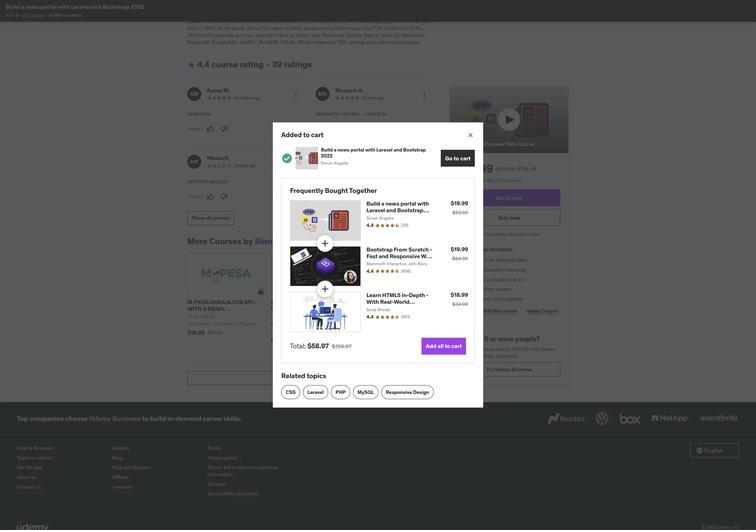 Task type: describe. For each thing, give the bounding box(es) containing it.
help and support link
[[112, 463, 202, 473]]

am
[[190, 90, 199, 97]]

learnt
[[271, 25, 284, 31]]

college
[[224, 0, 240, 4]]

frequently bought together
[[290, 187, 377, 195]]

m-pesa daraja  c2b api - with a demo project(laravel) link
[[187, 299, 257, 319]]

api inside simon is  both a college trained and self-taught full stack software developer, programming tutor and mentor. he has more than 4 years experience in programming, having began programming while at the university. he went to university to study bachelor of commerce and its when he was still in campus that he learn't about his passion- software development and acted according to the same by beginning learning programming. that was back in 2014. as we speak, simon has learnt multiple programming technologies like php, javascript, html, css and frameworks such as laravel,electron js, react, vue, bootstrap, gatsby, next js, node js, databases: mongodb, postgresql, mysql, mariadb, sqlite, api development, tdd  among many other technologies
[[298, 39, 306, 45]]

nikola
[[207, 155, 224, 162]]

kee yong w.
[[336, 155, 368, 162]]

1 horizontal spatial demand
[[497, 257, 515, 263]]

learn html5 in-depth - with real-world examples link
[[367, 292, 429, 312]]

2 vertical spatial programming
[[304, 25, 334, 31]]

try udemy business link
[[459, 363, 561, 377]]

blog
[[318, 299, 330, 306]]

2 he from the left
[[418, 4, 424, 11]]

$19.99 for $19.99 $64.99
[[451, 246, 469, 253]]

simon inside build  developer's blog with laravel 9 and bootstrap 2022 simon angatia
[[271, 314, 283, 319]]

html5
[[383, 292, 401, 299]]

its
[[306, 11, 311, 18]]

0 vertical spatial technologies
[[335, 25, 363, 31]]

2 for muazam a.
[[363, 95, 366, 100]]

4 downloadable resources access on mobile and tv
[[470, 267, 527, 283]]

like
[[364, 25, 372, 31]]

money-
[[495, 232, 509, 237]]

xsmall image for certificate
[[459, 296, 464, 303]]

teach
[[17, 455, 30, 461]]

more inside training 5 or more people? get your team access to 25,000+ top udemy courses anytime, anywhere.
[[498, 335, 514, 343]]

1 vertical spatial programming
[[337, 4, 367, 11]]

with
[[187, 305, 202, 312]]

terms privacy policy do not sell or share my personal information sitemap accessibility statement
[[208, 445, 278, 497]]

cart up "courses"
[[452, 343, 462, 350]]

$18.99 $19.99
[[187, 329, 223, 336]]

among
[[350, 39, 365, 45]]

my
[[251, 465, 258, 471]]

0 horizontal spatial by
[[244, 236, 253, 247]]

build a news portal with laravel and bootstrap 2022 inside added to cart dialog
[[367, 200, 429, 221]]

1 vertical spatial at
[[495, 177, 499, 184]]

certificate of completion
[[470, 296, 524, 302]]

alarm image
[[459, 178, 464, 183]]

0 vertical spatial build a news portal with laravel and bootstrap 2022
[[6, 3, 144, 10]]

udemy inside training 5 or more people? get your team access to 25,000+ top udemy courses anytime, anywhere.
[[541, 346, 557, 353]]

add all to cart
[[426, 343, 462, 350]]

39 ratings
[[272, 59, 312, 70]]

simon inside build a news portal with laravel and bootstrap 2022 simon angatia
[[321, 160, 333, 166]]

hours for 5 total hours
[[200, 321, 211, 326]]

back
[[509, 232, 519, 237]]

and inside build  developer's blog with laravel 9 and bootstrap 2022 simon angatia
[[296, 305, 305, 312]]

policy
[[225, 455, 238, 461]]

more inside simon is  both a college trained and self-taught full stack software developer, programming tutor and mentor. he has more than 4 years experience in programming, having began programming while at the university. he went to university to study bachelor of commerce and its when he was still in campus that he learn't about his passion- software development and acted according to the same by beginning learning programming. that was back in 2014. as we speak, simon has learnt multiple programming technologies like php, javascript, html, css and frameworks such as laravel,electron js, react, vue, bootstrap, gatsby, next js, node js, databases: mongodb, postgresql, mysql, mariadb, sqlite, api development, tdd  among many other technologies
[[204, 4, 215, 11]]

privacy policy link
[[208, 454, 298, 463]]

levels for 62 lectures
[[331, 329, 343, 334]]

1 horizontal spatial $18.99
[[271, 337, 289, 344]]

downloadable
[[474, 267, 504, 273]]

4.3
[[271, 321, 278, 327]]

at inside simon is  both a college trained and self-taught full stack software developer, programming tutor and mentor. he has more than 4 years experience in programming, having began programming while at the university. he went to university to study bachelor of commerce and its when he was still in campus that he learn't about his passion- software development and acted according to the same by beginning learning programming. that was back in 2014. as we speak, simon has learnt multiple programming technologies like php, javascript, html, css and frameworks such as laravel,electron js, react, vue, bootstrap, gatsby, next js, node js, databases: mongodb, postgresql, mysql, mariadb, sqlite, api development, tdd  among many other technologies
[[381, 4, 385, 11]]

1 horizontal spatial of
[[494, 296, 498, 302]]

fast
[[367, 253, 378, 260]]

hours for 4.5 total hours
[[371, 329, 382, 334]]

39 reviews element
[[401, 223, 409, 229]]

more courses by simon angatia
[[187, 236, 313, 247]]

4.4 left (39
[[6, 12, 13, 18]]

that
[[412, 18, 421, 24]]

english
[[705, 447, 724, 454]]

with inside build  developer's blog with laravel 9 and bootstrap 2022 simon angatia
[[331, 299, 343, 306]]

as
[[247, 32, 252, 38]]

mark review by azeez m. as helpful image
[[207, 125, 214, 132]]

kw
[[318, 158, 328, 165]]

together
[[350, 187, 377, 195]]

mysql
[[358, 389, 374, 396]]

0 vertical spatial has
[[195, 4, 203, 11]]

php,
[[373, 25, 384, 31]]

2 years ago for nikola p.
[[235, 163, 256, 168]]

23 lectures
[[215, 321, 236, 326]]

ago for p.
[[249, 163, 256, 168]]

0 vertical spatial 5
[[187, 321, 190, 326]]

left
[[486, 177, 494, 184]]

a.
[[359, 87, 364, 94]]

2 vertical spatial in
[[199, 25, 203, 31]]

1 vertical spatial go
[[497, 194, 504, 201]]

or inside terms privacy policy do not sell or share my personal information sitemap accessibility statement
[[232, 465, 237, 471]]

software
[[315, 0, 334, 4]]

hours for 12 total hours
[[286, 329, 296, 334]]

1 vertical spatial go to cart
[[497, 194, 523, 201]]

cart right added
[[311, 130, 324, 139]]

box image
[[619, 411, 643, 427]]

$19.99 for $19.99 $59.99 67% off
[[459, 161, 494, 176]]

to left build
[[142, 415, 149, 423]]

day
[[487, 232, 494, 237]]

$59.99 for $18.99 $59.99
[[292, 337, 307, 343]]

css inside added to cart dialog
[[286, 389, 296, 396]]

yong
[[347, 155, 360, 162]]

we
[[224, 25, 230, 31]]

a
[[203, 305, 207, 312]]

to down its
[[304, 18, 309, 24]]

news inside build a news portal with laravel and bootstrap 2022 simon angatia
[[338, 147, 350, 153]]

2 years ago for muazam a.
[[363, 95, 385, 100]]

0 horizontal spatial demand
[[176, 415, 202, 423]]

many
[[366, 39, 378, 45]]

report abuse
[[295, 375, 326, 382]]

bachelor
[[246, 11, 265, 18]]

udemy right the try
[[495, 367, 511, 373]]

certificate
[[470, 296, 493, 302]]

access
[[470, 276, 485, 283]]

1 horizontal spatial was
[[423, 18, 431, 24]]

back
[[187, 25, 198, 31]]

$19.99 for $19.99 $59.99
[[451, 200, 469, 207]]

xsmall image
[[459, 286, 464, 293]]

laravel inside build a news portal with laravel and bootstrap 2022 simon angatia
[[377, 147, 393, 153]]

both
[[209, 0, 219, 4]]

laravel inside build a hotspot management app with laravel & router os api
[[380, 305, 398, 312]]

0 vertical spatial us
[[31, 474, 36, 481]]

a inside build a news portal with laravel and bootstrap 2022 link
[[382, 200, 385, 207]]

taught
[[277, 0, 291, 4]]

0 horizontal spatial was
[[332, 11, 340, 18]]

build a hotspot management app with laravel & router os api link
[[355, 299, 433, 319]]

course down completion in the right bottom of the page
[[502, 308, 518, 314]]

1 vertical spatial this
[[500, 177, 508, 184]]

apply coupon button
[[525, 304, 561, 318]]

1 he from the left
[[187, 4, 194, 11]]

a inside build a hotspot management app with laravel & router os api
[[370, 299, 373, 306]]

1 vertical spatial go to cart button
[[459, 190, 561, 207]]

(581)
[[401, 314, 411, 320]]

mark review by azeez m. as unhelpful image
[[220, 125, 227, 132]]

helpful? for very bad english
[[187, 194, 203, 199]]

to up alarm icon
[[454, 155, 460, 162]]

courses
[[209, 236, 242, 247]]

programming.
[[380, 18, 411, 24]]

cart down price!
[[512, 194, 523, 201]]

mongodb,
[[187, 39, 211, 45]]

2 he from the left
[[384, 11, 389, 18]]

4 reviews element
[[306, 321, 311, 327]]

build  developer's blog with laravel 9 and bootstrap 2022 link
[[271, 299, 347, 312]]

design
[[414, 389, 430, 396]]

to right added
[[304, 130, 310, 139]]

accessibility statement link
[[208, 490, 298, 499]]

0 horizontal spatial 9
[[235, 95, 237, 100]]

it...
[[382, 110, 390, 117]]

your
[[468, 346, 477, 353]]

30-day money-back guarantee
[[480, 232, 540, 237]]

4.4 right the medium image
[[197, 59, 210, 70]]

hours right 10
[[472, 177, 485, 184]]

course up 18
[[471, 246, 488, 253]]

added to cart dialog
[[273, 122, 484, 408]]

2 vertical spatial news
[[386, 200, 400, 207]]

course down 'postgresql,' at top left
[[212, 59, 238, 70]]

$18.99 for learn html5 in-depth - with real-world examples
[[451, 291, 469, 298]]

build inside build a hotspot management app with laravel & router os api
[[355, 299, 369, 306]]

1 vertical spatial business
[[113, 415, 141, 423]]

top companies choose udemy business to build in-demand career skills.
[[17, 415, 242, 423]]

- inside bootstrap from scratch - fast and responsive web development
[[430, 246, 433, 253]]

self-
[[267, 0, 277, 4]]

and inside 4 downloadable resources access on mobile and tv
[[509, 276, 518, 283]]

preview this course
[[484, 140, 535, 147]]

get for udemy
[[17, 465, 25, 471]]

$64.99
[[453, 255, 469, 262]]

apply
[[527, 308, 540, 314]]

courses
[[459, 353, 476, 359]]

responsive design link
[[382, 386, 434, 400]]

years for muazam a.
[[366, 95, 377, 100]]

reviews
[[212, 215, 230, 221]]

5 total hours
[[187, 321, 211, 326]]

anytime,
[[477, 353, 496, 359]]

responsive inside responsive design link
[[386, 389, 413, 396]]

0 vertical spatial xsmall image
[[265, 62, 271, 68]]

add
[[426, 343, 437, 350]]

course inside button
[[518, 140, 535, 147]]

passion-
[[187, 18, 206, 24]]

went
[[187, 11, 198, 18]]

cart up 10
[[461, 155, 471, 162]]

2 horizontal spatial portal
[[401, 200, 417, 207]]

bootstrap inside build  developer's blog with laravel 9 and bootstrap 2022 simon angatia
[[307, 305, 333, 312]]

medium image
[[187, 61, 196, 69]]

2022 inside build  developer's blog with laravel 9 and bootstrap 2022 simon angatia
[[334, 305, 347, 312]]

to up the passion-
[[199, 11, 204, 18]]

0 vertical spatial udemy business link
[[89, 415, 141, 423]]

0 vertical spatial news
[[25, 3, 39, 10]]

related topics
[[282, 372, 327, 380]]

4.4 for build
[[367, 222, 374, 229]]

1 he from the left
[[325, 11, 331, 18]]

ago for a.
[[378, 95, 385, 100]]

2 horizontal spatial the
[[386, 4, 394, 11]]

1 vertical spatial the
[[310, 18, 317, 24]]

1 horizontal spatial in
[[270, 4, 274, 11]]

skills.
[[224, 415, 242, 423]]

levels for 23 lectures
[[245, 321, 257, 326]]

frameworks
[[208, 32, 235, 38]]

mark review by nikola p. as unhelpful image
[[220, 193, 227, 200]]

of inside simon is  both a college trained and self-taught full stack software developer, programming tutor and mentor. he has more than 4 years experience in programming, having began programming while at the university. he went to university to study bachelor of commerce and its when he was still in campus that he learn't about his passion- software development and acted according to the same by beginning learning programming. that was back in 2014. as we speak, simon has learnt multiple programming technologies like php, javascript, html, css and frameworks such as laravel,electron js, react, vue, bootstrap, gatsby, next js, node js, databases: mongodb, postgresql, mysql, mariadb, sqlite, api development, tdd  among many other technologies
[[266, 11, 271, 18]]

0 horizontal spatial portal
[[41, 3, 57, 10]]

business inside try udemy business link
[[512, 367, 533, 373]]

lectures for 62 lectures
[[306, 329, 321, 334]]

udemy right choose
[[89, 415, 111, 423]]

about
[[17, 474, 30, 481]]

c2b
[[233, 299, 243, 306]]

about
[[406, 11, 418, 18]]

$59.99 for $19.99 $59.99 67% off
[[497, 165, 515, 172]]

total for 12
[[276, 329, 285, 334]]

$58.97
[[308, 342, 329, 350]]

and inside bootstrap from scratch - fast and responsive web development
[[379, 253, 389, 260]]

on inside udemy business teach on udemy get the app about us contact us
[[31, 455, 36, 461]]

all levels for 23 lectures
[[239, 321, 257, 326]]

careers blog help and support affiliate investors
[[112, 445, 151, 490]]

gatsby,
[[347, 32, 363, 38]]



Task type: locate. For each thing, give the bounding box(es) containing it.
training
[[459, 335, 484, 343]]

the down tutor
[[386, 4, 394, 11]]

18
[[470, 257, 475, 263]]

all for reviews
[[206, 215, 211, 221]]

0 horizontal spatial he
[[325, 11, 331, 18]]

simon angatia down "suraj"
[[355, 314, 382, 319]]

xsmall image down xsmall image
[[459, 296, 464, 303]]

portal up yong
[[351, 147, 365, 153]]

learning
[[361, 18, 379, 24]]

eventbrite image
[[700, 411, 740, 427]]

4.4 for bootstrap
[[367, 268, 374, 274]]

laravel inside build  developer's blog with laravel 9 and bootstrap 2022 simon angatia
[[271, 305, 290, 312]]

0 horizontal spatial 4
[[227, 4, 230, 11]]

angatia inside build a news portal with laravel and bootstrap 2022 simon angatia
[[334, 160, 349, 166]]

developer,
[[335, 0, 358, 4]]

1 vertical spatial access
[[491, 346, 506, 353]]

total right 4.5
[[362, 329, 370, 334]]

all right 23 lectures
[[239, 321, 244, 326]]

nasdaq image
[[546, 411, 587, 427]]

get for training
[[459, 346, 467, 353]]

0 horizontal spatial $59.99
[[292, 337, 307, 343]]

1 vertical spatial in
[[350, 11, 354, 18]]

0 horizontal spatial 2
[[235, 163, 237, 168]]

2022 inside build a news portal with laravel and bootstrap 2022 simon angatia
[[321, 153, 333, 159]]

1 horizontal spatial technologies
[[392, 39, 420, 45]]

simon angatia link
[[255, 236, 313, 247]]

build a news portal with laravel and bootstrap 2022 link
[[367, 200, 429, 221]]

1 vertical spatial us
[[36, 484, 41, 490]]

0 vertical spatial years
[[231, 4, 243, 11]]

demand down includes:
[[497, 257, 515, 263]]

0 horizontal spatial total
[[191, 321, 199, 326]]

4 down 18
[[470, 267, 473, 273]]

career
[[203, 415, 223, 423]]

4 down college
[[227, 4, 230, 11]]

portal inside build a news portal with laravel and bootstrap 2022 simon angatia
[[351, 147, 365, 153]]

api
[[298, 39, 306, 45], [245, 299, 254, 306], [355, 312, 364, 319]]

get inside training 5 or more people? get your team access to 25,000+ top udemy courses anytime, anywhere.
[[459, 346, 467, 353]]

$59.99 inside $18.99 $59.99
[[292, 337, 307, 343]]

css down related at left
[[286, 389, 296, 396]]

was down his
[[423, 18, 431, 24]]

access up anywhere.
[[491, 346, 506, 353]]

a up (39
[[21, 3, 24, 10]]

$18.99 inside added to cart dialog
[[451, 291, 469, 298]]

2 vertical spatial business
[[34, 445, 53, 452]]

programming up vue,
[[304, 25, 334, 31]]

portal up (39)
[[401, 200, 417, 207]]

udemy up app
[[38, 455, 53, 461]]

apply coupon
[[527, 308, 559, 314]]

simon angatia for frequently bought together
[[367, 215, 394, 221]]

- inside learn html5 in-depth - with real-world examples
[[427, 292, 429, 299]]

technologies down databases:
[[392, 39, 420, 45]]

buy
[[499, 214, 509, 221]]

udemy image
[[17, 522, 49, 531]]

a up "suraj"
[[370, 299, 373, 306]]

go to cart up alarm icon
[[446, 155, 471, 162]]

go to cart down price!
[[497, 194, 523, 201]]

0 horizontal spatial more
[[204, 4, 215, 11]]

0 horizontal spatial awesome
[[187, 110, 211, 117]]

go to cart button up alarm icon
[[441, 150, 475, 167]]

0 vertical spatial programming
[[359, 0, 389, 4]]

by right the same
[[331, 18, 337, 24]]

4 inside simon is  both a college trained and self-taught full stack software developer, programming tutor and mentor. he has more than 4 years experience in programming, having began programming while at the university. he went to university to study bachelor of commerce and its when he was still in campus that he learn't about his passion- software development and acted according to the same by beginning learning programming. that was back in 2014. as we speak, simon has learnt multiple programming technologies like php, javascript, html, css and frameworks such as laravel,electron js, react, vue, bootstrap, gatsby, next js, node js, databases: mongodb, postgresql, mysql, mariadb, sqlite, api development, tdd  among many other technologies
[[227, 4, 230, 11]]

learn html5 in-depth - with real-world examples
[[367, 292, 429, 312]]

1 vertical spatial news
[[338, 147, 350, 153]]

full
[[292, 0, 300, 4], [470, 286, 478, 293]]

of down full lifetime access
[[494, 296, 498, 302]]

has up laravel,electron
[[262, 25, 270, 31]]

1 vertical spatial demand
[[176, 415, 202, 423]]

john
[[409, 261, 418, 266]]

9 inside build  developer's blog with laravel 9 and bootstrap 2022 simon angatia
[[291, 305, 294, 312]]

0 horizontal spatial in
[[199, 25, 203, 31]]

this course includes:
[[459, 246, 513, 253]]

4
[[227, 4, 230, 11], [470, 267, 473, 273]]

0 vertical spatial all
[[206, 215, 211, 221]]

581 reviews element
[[401, 314, 411, 320]]

2 vertical spatial xsmall image
[[459, 296, 464, 303]]

this left price!
[[500, 177, 508, 184]]

he
[[325, 11, 331, 18], [384, 11, 389, 18]]

close modal image
[[468, 132, 475, 139]]

1 vertical spatial 9
[[291, 305, 294, 312]]

the down when
[[310, 18, 317, 24]]

all for 62 lectures
[[325, 329, 330, 334]]

0 vertical spatial css
[[187, 32, 197, 38]]

and inside careers blog help and support affiliate investors
[[124, 465, 132, 471]]

a inside simon is  both a college trained and self-taught full stack software developer, programming tutor and mentor. he has more than 4 years experience in programming, having began programming while at the university. he went to university to study bachelor of commerce and its when he was still in campus that he learn't about his passion- software development and acted according to the same by beginning learning programming. that was back in 2014. as we speak, simon has learnt multiple programming technologies like php, javascript, html, css and frameworks such as laravel,electron js, react, vue, bootstrap, gatsby, next js, node js, databases: mongodb, postgresql, mysql, mariadb, sqlite, api development, tdd  among many other technologies
[[220, 0, 222, 4]]

4 inside 4 downloadable resources access on mobile and tv
[[470, 267, 473, 273]]

0 vertical spatial by
[[331, 18, 337, 24]]

2 horizontal spatial -
[[430, 246, 433, 253]]

includes:
[[490, 246, 513, 253]]

build a news portal with laravel and bootstrap 2022 image
[[296, 147, 318, 170]]

1 awesome from the left
[[187, 110, 211, 117]]

api up 3.7
[[355, 312, 364, 319]]

w.
[[361, 155, 368, 162]]

$59.99 up price!
[[497, 165, 515, 172]]

small image
[[697, 447, 704, 454]]

2 for nikola p.
[[235, 163, 237, 168]]

1 vertical spatial all levels
[[325, 329, 343, 334]]

2 vertical spatial years
[[238, 163, 248, 168]]

0 vertical spatial 4
[[227, 4, 230, 11]]

api inside build a hotspot management app with laravel & router os api
[[355, 312, 364, 319]]

0 vertical spatial go to cart
[[446, 155, 471, 162]]

1 vertical spatial 5
[[485, 335, 489, 343]]

$59.99 inside the $19.99 $59.99
[[453, 210, 469, 216]]

1 horizontal spatial more
[[498, 335, 514, 343]]

he right that
[[384, 11, 389, 18]]

go inside added to cart dialog
[[446, 155, 453, 162]]

np
[[191, 158, 198, 165]]

$59.99 inside the $19.99 $59.99 67% off
[[497, 165, 515, 172]]

1 vertical spatial has
[[262, 25, 270, 31]]

by inside simon is  both a college trained and self-taught full stack software developer, programming tutor and mentor. he has more than 4 years experience in programming, having began programming while at the university. he went to university to study bachelor of commerce and its when he was still in campus that he learn't about his passion- software development and acted according to the same by beginning learning programming. that was back in 2014. as we speak, simon has learnt multiple programming technologies like php, javascript, html, css and frameworks such as laravel,electron js, react, vue, bootstrap, gatsby, next js, node js, databases: mongodb, postgresql, mysql, mariadb, sqlite, api development, tdd  among many other technologies
[[331, 18, 337, 24]]

or
[[490, 335, 497, 343], [232, 465, 237, 471]]

3.7
[[355, 321, 362, 327]]

business inside udemy business teach on udemy get the app about us contact us
[[34, 445, 53, 452]]

all for 23 lectures
[[239, 321, 244, 326]]

api right "c2b"
[[245, 299, 254, 306]]

simon angatia inside added to cart dialog
[[367, 215, 394, 221]]

a up 'than'
[[220, 0, 222, 4]]

guarantee
[[520, 232, 540, 237]]

0 vertical spatial more
[[204, 4, 215, 11]]

- right depth
[[427, 292, 429, 299]]

1 horizontal spatial go to cart
[[497, 194, 523, 201]]

the left app
[[26, 465, 33, 471]]

with inside build a news portal with laravel and bootstrap 2022 simon angatia
[[366, 147, 376, 153]]

this for gift
[[493, 308, 501, 314]]

hours up "$18.99 $19.99"
[[200, 321, 211, 326]]

programming up while
[[359, 0, 389, 4]]

lectures down 4 reviews element
[[306, 329, 321, 334]]

the inside udemy business teach on udemy get the app about us contact us
[[26, 465, 33, 471]]

1 horizontal spatial total
[[276, 329, 285, 334]]

demand left career
[[176, 415, 202, 423]]

total for 4.5
[[362, 329, 370, 334]]

$18.99 $34.99
[[451, 291, 469, 308]]

us
[[31, 474, 36, 481], [36, 484, 41, 490]]

sell
[[224, 465, 231, 471]]

all inside show all reviews button
[[206, 215, 211, 221]]

choose
[[65, 415, 88, 423]]

lectures for 23 lectures
[[221, 321, 236, 326]]

muazam
[[336, 87, 358, 94]]

mammoth interactive, john bura
[[367, 261, 427, 266]]

helpful? left mark review by kee yong w. as helpful image on the top left of the page
[[316, 194, 332, 199]]

api down react,
[[298, 39, 306, 45]]

has up went at the left of the page
[[195, 4, 203, 11]]

udemy business link
[[89, 415, 141, 423], [17, 444, 107, 454]]

css inside simon is  both a college trained and self-taught full stack software developer, programming tutor and mentor. he has more than 4 years experience in programming, having began programming while at the university. he went to university to study bachelor of commerce and its when he was still in campus that he learn't about his passion- software development and acted according to the same by beginning learning programming. that was back in 2014. as we speak, simon has learnt multiple programming technologies like php, javascript, html, css and frameworks such as laravel,electron js, react, vue, bootstrap, gatsby, next js, node js, databases: mongodb, postgresql, mysql, mariadb, sqlite, api development, tdd  among many other technologies
[[187, 32, 197, 38]]

awesome for awesome
[[187, 110, 211, 117]]

learn
[[367, 292, 381, 299]]

udemy business link up the careers
[[89, 415, 141, 423]]

responsive inside bootstrap from scratch - fast and responsive web development
[[390, 253, 420, 260]]

656 reviews element
[[401, 269, 411, 274]]

0 vertical spatial go to cart button
[[441, 150, 475, 167]]

awesome up mark review by azeez m. as helpful icon
[[187, 110, 211, 117]]

$19.99 inside "$18.99 $19.99"
[[208, 330, 223, 336]]

he down mentor.
[[418, 4, 424, 11]]

0 vertical spatial access
[[496, 286, 512, 293]]

bootstrap inside build a news portal with laravel and bootstrap 2022 simon angatia
[[404, 147, 426, 153]]

build inside build  developer's blog with laravel 9 and bootstrap 2022 simon angatia
[[271, 299, 285, 306]]

all levels
[[239, 321, 257, 326], [325, 329, 343, 334]]

helpful? left mark review by nikola p. as helpful image
[[187, 194, 203, 199]]

to left 'study'
[[227, 11, 232, 18]]

to right add
[[445, 343, 451, 350]]

angatia inside build  developer's blog with laravel 9 and bootstrap 2022 simon angatia
[[284, 314, 299, 319]]

0 vertical spatial go
[[446, 155, 453, 162]]

a up kee
[[334, 147, 337, 153]]

this for preview
[[506, 140, 516, 147]]

when
[[312, 11, 324, 18]]

go to cart inside added to cart dialog
[[446, 155, 471, 162]]

$59.99 for $19.99 $59.99
[[453, 210, 469, 216]]

this
[[459, 246, 469, 253]]

5 down with
[[187, 321, 190, 326]]

hours right 4.5
[[371, 329, 382, 334]]

1 vertical spatial build a news portal with laravel and bootstrap 2022
[[367, 200, 429, 221]]

1 horizontal spatial news
[[338, 147, 350, 153]]

2 vertical spatial api
[[355, 312, 364, 319]]

rating
[[240, 59, 264, 70]]

helpful? for awesome
[[187, 126, 203, 131]]

5 up team
[[485, 335, 489, 343]]

0 vertical spatial all levels
[[239, 321, 257, 326]]

according
[[282, 18, 303, 24]]

js,
[[395, 32, 401, 38]]

try
[[487, 367, 494, 373]]

access inside training 5 or more people? get your team access to 25,000+ top udemy courses anytime, anywhere.
[[491, 346, 506, 353]]

0 horizontal spatial full
[[292, 0, 300, 4]]

not
[[215, 465, 223, 471]]

training 5 or more people? get your team access to 25,000+ top udemy courses anytime, anywhere.
[[459, 335, 557, 359]]

netapp image
[[651, 411, 691, 427]]

full down access
[[470, 286, 478, 293]]

go to cart button down price!
[[459, 190, 561, 207]]

4.4
[[6, 12, 13, 18], [197, 59, 210, 70], [367, 222, 374, 229], [367, 268, 374, 274], [367, 314, 374, 320]]

0 horizontal spatial api
[[245, 299, 254, 306]]

bootstrap inside bootstrap from scratch - fast and responsive web development
[[367, 246, 393, 253]]

$18.99 up $34.99
[[451, 291, 469, 298]]

the
[[386, 4, 394, 11], [310, 18, 317, 24], [26, 465, 33, 471]]

on right "teach"
[[31, 455, 36, 461]]

10 hours left at this price!
[[466, 177, 522, 184]]

in down the self-
[[270, 4, 274, 11]]

suraj shinde
[[367, 307, 391, 312]]

1 vertical spatial $59.99
[[453, 210, 469, 216]]

coupon
[[541, 308, 559, 314]]

mark review by kee yong w. as unhelpful image
[[349, 193, 356, 200]]

1 horizontal spatial all
[[325, 329, 330, 334]]

0 vertical spatial get
[[459, 346, 467, 353]]

lectures
[[221, 321, 236, 326], [306, 329, 321, 334]]

this right gift
[[493, 308, 501, 314]]

helpful? for good!
[[316, 194, 332, 199]]

more up anywhere.
[[498, 335, 514, 343]]

levels left 4.3 on the bottom
[[245, 321, 257, 326]]

levels up $159.97
[[331, 329, 343, 334]]

total right 12
[[276, 329, 285, 334]]

mysql,
[[241, 39, 258, 45]]

mysql link
[[353, 386, 379, 400]]

2 horizontal spatial api
[[355, 312, 364, 319]]

1 vertical spatial full
[[470, 286, 478, 293]]

1 horizontal spatial css
[[286, 389, 296, 396]]

to inside training 5 or more people? get your team access to 25,000+ top udemy courses anytime, anywhere.
[[507, 346, 511, 353]]

mark review by nikola p. as helpful image
[[207, 193, 214, 200]]

js,
[[290, 32, 295, 38]]

technologies down beginning
[[335, 25, 363, 31]]

students
[[63, 12, 82, 18]]

1 vertical spatial udemy business link
[[17, 444, 107, 454]]

0 vertical spatial at
[[381, 4, 385, 11]]

1 horizontal spatial build a news portal with laravel and bootstrap 2022
[[367, 200, 429, 221]]

$18.99 for m-pesa daraja  c2b api - with a demo project(laravel)
[[187, 329, 205, 336]]

while
[[368, 4, 380, 11]]

1 vertical spatial portal
[[351, 147, 365, 153]]

at right left
[[495, 177, 499, 184]]

udemy,
[[718, 525, 732, 530]]

business up the careers
[[113, 415, 141, 423]]

4.4 for learn
[[367, 314, 374, 320]]

at up that
[[381, 4, 385, 11]]

1 vertical spatial more
[[498, 335, 514, 343]]

all levels for 62 lectures
[[325, 329, 343, 334]]

or right sell
[[232, 465, 237, 471]]

© 2023 udemy, inc.
[[703, 525, 740, 530]]

1 horizontal spatial has
[[262, 25, 270, 31]]

1 horizontal spatial api
[[298, 39, 306, 45]]

or inside training 5 or more people? get your team access to 25,000+ top udemy courses anytime, anywhere.
[[490, 335, 497, 343]]

1 vertical spatial api
[[245, 299, 254, 306]]

affiliate link
[[112, 473, 202, 483]]

2 vertical spatial $59.99
[[292, 337, 307, 343]]

1 horizontal spatial awesome
[[316, 110, 340, 117]]

xsmall image left 18
[[459, 257, 464, 264]]

contact us link
[[17, 483, 107, 492]]

build inside build a news portal with laravel and bootstrap 2022 simon angatia
[[321, 147, 333, 153]]

preview this course button
[[450, 86, 569, 153]]

build a news portal with laravel and bootstrap 2022
[[6, 3, 144, 10], [367, 200, 429, 221]]

2 years ago
[[363, 95, 385, 100], [235, 163, 256, 168]]

full inside simon is  both a college trained and self-taught full stack software developer, programming tutor and mentor. he has more than 4 years experience in programming, having began programming while at the university. he went to university to study bachelor of commerce and its when he was still in campus that he learn't about his passion- software development and acted according to the same by beginning learning programming. that was back in 2014. as we speak, simon has learnt multiple programming technologies like php, javascript, html, css and frameworks such as laravel,electron js, react, vue, bootstrap, gatsby, next js, node js, databases: mongodb, postgresql, mysql, mariadb, sqlite, api development, tdd  among many other technologies
[[292, 0, 300, 4]]

0 horizontal spatial css
[[187, 32, 197, 38]]

0 horizontal spatial all
[[206, 215, 211, 221]]

- right scratch
[[430, 246, 433, 253]]

0 horizontal spatial lectures
[[221, 321, 236, 326]]

mark review by kee yong w. as helpful image
[[336, 193, 343, 200]]

1 horizontal spatial 5
[[485, 335, 489, 343]]

all inside add all to cart button
[[438, 343, 444, 350]]

0 vertical spatial levels
[[245, 321, 257, 326]]

full up programming,
[[292, 0, 300, 4]]

programming down the developer,
[[337, 4, 367, 11]]

1 horizontal spatial or
[[490, 335, 497, 343]]

companies
[[30, 415, 64, 423]]

1 horizontal spatial he
[[418, 4, 424, 11]]

mobile
[[493, 276, 508, 283]]

1 vertical spatial was
[[423, 18, 431, 24]]

all levels right 23 lectures
[[239, 321, 257, 326]]

study
[[233, 11, 245, 18]]

build a news portal with laravel and bootstrap 2022 up students
[[6, 3, 144, 10]]

udemy business link up get the app 'link'
[[17, 444, 107, 454]]

responsive left design
[[386, 389, 413, 396]]

0 vertical spatial business
[[512, 367, 533, 373]]

hotspot
[[374, 299, 395, 306]]

2 horizontal spatial news
[[386, 200, 400, 207]]

very bad english
[[187, 178, 228, 185]]

terms
[[208, 445, 221, 452]]

of up the acted
[[266, 11, 271, 18]]

management
[[397, 299, 431, 306]]

0 horizontal spatial on
[[31, 455, 36, 461]]

css
[[187, 32, 197, 38], [286, 389, 296, 396]]

1 horizontal spatial full
[[470, 286, 478, 293]]

awesome for awesome course.... i loved it...
[[316, 110, 340, 117]]

awesome down the ma
[[316, 110, 340, 117]]

this inside button
[[506, 140, 516, 147]]

ratings)
[[29, 12, 46, 18]]

with inside build a hotspot management app with laravel & router os api
[[367, 305, 378, 312]]

and inside build a news portal with laravel and bootstrap 2022 simon angatia
[[394, 147, 403, 153]]

hours right 18
[[476, 257, 488, 263]]

buy now button
[[459, 209, 561, 226]]

report abuse button
[[187, 372, 433, 386]]

xsmall image
[[265, 62, 271, 68], [459, 257, 464, 264], [459, 296, 464, 303]]

1 vertical spatial technologies
[[392, 39, 420, 45]]

all up the total: $58.97 $159.97
[[325, 329, 330, 334]]

xsmall image for 18
[[459, 257, 464, 264]]

simon angatia for more courses by
[[187, 314, 215, 319]]

0 horizontal spatial go to cart
[[446, 155, 471, 162]]

careers link
[[112, 444, 202, 454]]

$19.99 up 10
[[459, 161, 494, 176]]

total for 5
[[191, 321, 199, 326]]

very
[[187, 178, 198, 185]]

0 vertical spatial responsive
[[390, 253, 420, 260]]

was left still
[[332, 11, 340, 18]]

years for nikola p.
[[238, 163, 248, 168]]

all for to
[[438, 343, 444, 350]]

a right mark review by kee yong w. as unhelpful image
[[382, 200, 385, 207]]

4.4 down "suraj"
[[367, 314, 374, 320]]

ago for m.
[[254, 95, 261, 100]]

node
[[382, 32, 394, 38]]

0 horizontal spatial technologies
[[335, 25, 363, 31]]

us right the about
[[31, 474, 36, 481]]

examples
[[367, 305, 392, 312]]

personal
[[259, 465, 278, 471]]

development
[[229, 18, 257, 24]]

laravel
[[71, 3, 90, 10], [377, 147, 393, 153], [367, 207, 385, 214], [271, 305, 290, 312], [380, 305, 398, 312], [308, 389, 324, 396]]

a inside build a news portal with laravel and bootstrap 2022 simon angatia
[[334, 147, 337, 153]]

2 awesome from the left
[[316, 110, 340, 117]]

udemy up "teach"
[[17, 445, 32, 452]]

years inside simon is  both a college trained and self-taught full stack software developer, programming tutor and mentor. he has more than 4 years experience in programming, having began programming while at the university. he went to university to study bachelor of commerce and its when he was still in campus that he learn't about his passion- software development and acted according to the same by beginning learning programming. that was back in 2014. as we speak, simon has learnt multiple programming technologies like php, javascript, html, css and frameworks such as laravel,electron js, react, vue, bootstrap, gatsby, next js, node js, databases: mongodb, postgresql, mysql, mariadb, sqlite, api development, tdd  among many other technologies
[[231, 4, 243, 11]]

on inside 4 downloadable resources access on mobile and tv
[[487, 276, 492, 283]]

javascript,
[[385, 25, 408, 31]]

0 vertical spatial this
[[506, 140, 516, 147]]

business down anywhere.
[[512, 367, 533, 373]]

5 inside training 5 or more people? get your team access to 25,000+ top udemy courses anytime, anywhere.
[[485, 335, 489, 343]]

business
[[512, 367, 533, 373], [113, 415, 141, 423], [34, 445, 53, 452]]

ma
[[319, 90, 327, 97]]

0 horizontal spatial build a news portal with laravel and bootstrap 2022
[[6, 3, 144, 10]]

bootstrap inside build a news portal with laravel and bootstrap 2022
[[398, 207, 424, 214]]

0 horizontal spatial business
[[34, 445, 53, 452]]

$18.99 $59.99
[[271, 337, 307, 344]]

0 vertical spatial 9
[[235, 95, 237, 100]]

by right courses
[[244, 236, 253, 247]]

1 horizontal spatial get
[[459, 346, 467, 353]]

0 horizontal spatial 2 years ago
[[235, 163, 256, 168]]

0 horizontal spatial all
[[239, 321, 244, 326]]

course up 67%
[[518, 140, 535, 147]]

daraja
[[210, 299, 231, 306]]

to down price!
[[506, 194, 511, 201]]

topics
[[307, 372, 327, 380]]

volkswagen image
[[595, 411, 611, 427]]

1 vertical spatial xsmall image
[[459, 257, 464, 264]]

all right show
[[206, 215, 211, 221]]

api inside m-pesa daraja  c2b api - with a demo project(laravel)
[[245, 299, 254, 306]]

get inside udemy business teach on udemy get the app about us contact us
[[17, 465, 25, 471]]

css down back
[[187, 32, 197, 38]]

1 horizontal spatial the
[[310, 18, 317, 24]]

he up went at the left of the page
[[187, 4, 194, 11]]

more down both
[[204, 4, 215, 11]]

- inside m-pesa daraja  c2b api - with a demo project(laravel)
[[255, 299, 257, 306]]

2022
[[131, 3, 144, 10], [321, 153, 333, 159], [367, 214, 380, 221], [334, 305, 347, 312]]

0 horizontal spatial all levels
[[239, 321, 257, 326]]



Task type: vqa. For each thing, say whether or not it's contained in the screenshot.
'Plans' at the top right of the page
no



